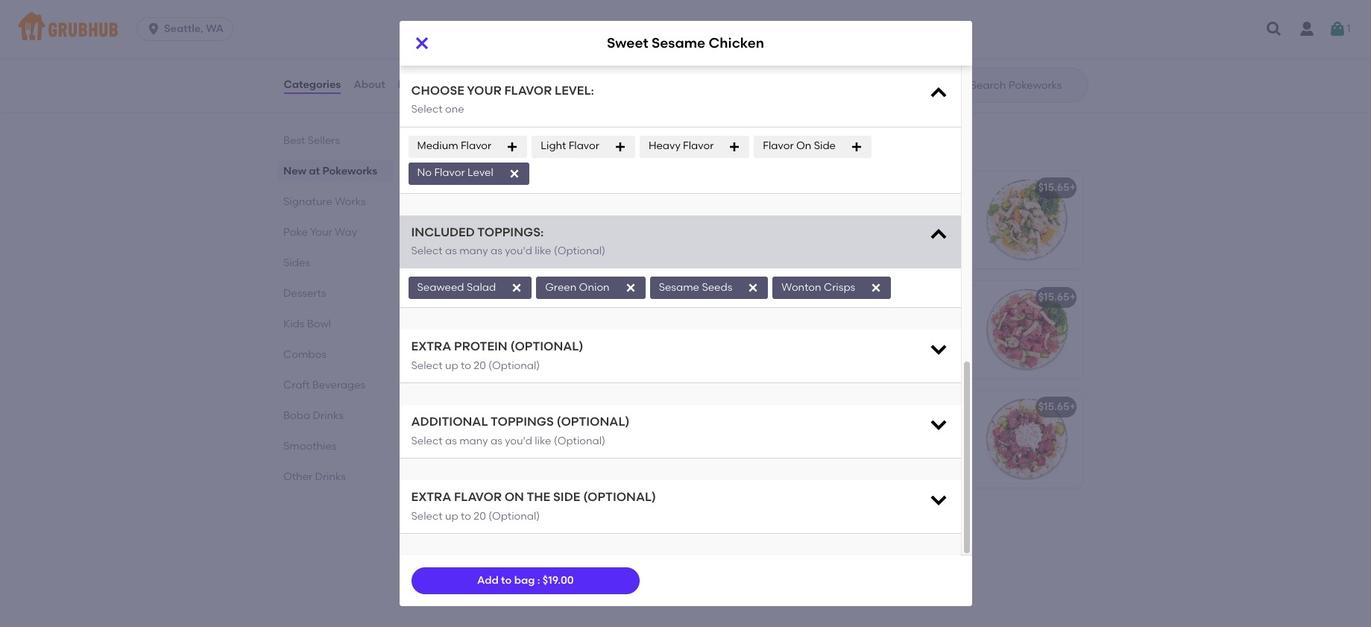 Task type: locate. For each thing, give the bounding box(es) containing it.
flavor, right aioli
[[563, 327, 594, 340]]

sweet sesame chicken
[[607, 35, 765, 52], [769, 182, 889, 194]]

1 vertical spatial shoyu
[[469, 562, 500, 575]]

1 like from the top
[[535, 245, 552, 257]]

signature down at
[[283, 195, 332, 208]]

served inside ahi tuna, cucumber, sweet onion, edamame, sriracha aioli flavor, masago, green onion, sesame seeds, onion crisps, shredded nori served over a bowl of white rice.
[[573, 358, 607, 370]]

0 vertical spatial flavor,
[[563, 327, 594, 340]]

shredded down firm
[[469, 547, 517, 559]]

flavor right heavy
[[683, 140, 714, 153]]

like down toppings
[[535, 435, 552, 447]]

broth.
[[832, 70, 862, 82]]

0 horizontal spatial flavor,
[[465, 452, 495, 465]]

2 extra from the top
[[411, 490, 451, 504]]

green up crisps,
[[482, 343, 512, 355]]

bowl down crisps,
[[469, 373, 493, 386]]

1 vertical spatial sweet sesame chicken
[[769, 182, 889, 194]]

select inside extra flavor on the side (optional) select up to 20 (optional)
[[411, 510, 443, 523]]

Search Pokeworks search field
[[969, 78, 1084, 93]]

2 vertical spatial (optional)
[[583, 490, 657, 504]]

luxe lobster bowl for sweet
[[435, 182, 527, 194]]

20 up firm
[[474, 510, 486, 523]]

0 vertical spatial seaweed
[[498, 452, 544, 465]]

$15.65 +
[[705, 18, 742, 31], [705, 182, 742, 194], [1039, 182, 1076, 194], [705, 291, 742, 304], [1039, 291, 1076, 304], [705, 401, 742, 414], [1039, 401, 1076, 414]]

umami ahi image
[[971, 391, 1083, 488]]

1 vertical spatial shredded
[[469, 547, 517, 559]]

1 vertical spatial sesame
[[469, 467, 508, 480]]

lobster for chicken noodle soup
[[462, 18, 500, 31]]

shoyu
[[469, 510, 500, 523], [469, 562, 500, 575]]

extra protein (optional) select up to 20 (optional)
[[411, 340, 584, 372]]

craft
[[283, 379, 310, 392]]

drinks
[[313, 410, 343, 422], [315, 471, 346, 483]]

0 vertical spatial luxe lobster bowl
[[435, 18, 527, 31]]

as down included
[[445, 245, 457, 257]]

0 vertical spatial with
[[769, 54, 791, 67]]

0 vertical spatial drinks
[[313, 410, 343, 422]]

bowl inside organic firm tofu, cucumber, sweet onion, shredded kale, edamame, sweet shoyu flavor, avocado, green onion, seaweed salad, sesame seeds served over a bowl of white rice.
[[505, 592, 529, 605]]

1 luxe from the top
[[435, 18, 459, 31]]

1 horizontal spatial flavor
[[505, 83, 552, 98]]

bowl right kids
[[307, 318, 331, 330]]

rice. for crisps
[[574, 482, 596, 495]]

bowl inside ahi tuna, cucumber, sweet onion, edamame, sriracha aioli flavor, masago, green onion, sesame seeds, onion crisps, shredded nori served over a bowl of white rice.
[[469, 373, 493, 386]]

bowl for crisps,
[[469, 373, 493, 386]]

signature works up level
[[423, 137, 553, 155]]

up down masago,
[[445, 360, 459, 372]]

flavor for no flavor level
[[434, 167, 465, 179]]

onion,
[[572, 312, 603, 325], [514, 343, 545, 355], [435, 437, 466, 450], [435, 467, 466, 480], [435, 547, 466, 559], [435, 577, 466, 590]]

cucumber, inside ahi tuna, cucumber, sweet onion, edamame, sriracha aioli flavor, masago, green onion, sesame seeds, onion crisps, shredded nori served over a bowl of white rice.
[[483, 312, 537, 325]]

kids bowl
[[283, 318, 331, 330]]

no flavor level
[[417, 167, 494, 179]]

ahi for umami ahi
[[809, 401, 826, 414]]

up inside extra protein (optional) select up to 20 (optional)
[[445, 360, 459, 372]]

flavor inside choose your flavor level: select one
[[505, 83, 552, 98]]

1 vertical spatial up
[[445, 510, 459, 523]]

shredded
[[501, 358, 549, 370], [469, 547, 517, 559]]

seattle,
[[164, 22, 204, 35]]

bowl up tofu
[[505, 482, 529, 495]]

0 horizontal spatial works
[[335, 195, 366, 208]]

over down add
[[471, 592, 493, 605]]

as down the salmon,
[[491, 435, 503, 447]]

1 extra from the top
[[411, 340, 451, 354]]

2 luxe from the top
[[435, 182, 459, 194]]

up
[[445, 360, 459, 372], [445, 510, 459, 523]]

1 horizontal spatial seeds,
[[590, 343, 622, 355]]

you'd inside included toppings: select as many as you'd like (optional)
[[505, 245, 533, 257]]

+ for sweet sesame chicken "image"
[[1070, 182, 1076, 194]]

avocado,
[[535, 562, 583, 575]]

20
[[474, 360, 486, 372], [474, 510, 486, 523]]

a for sesame
[[496, 482, 503, 495]]

additional
[[411, 415, 488, 429]]

sweet inside the atlantic salmon, cucumber, sweet onion, pineapple, cilantro, ponzu fresh flavor, seaweed salad, green onion, sesame seeds, onion crisps served over a bowl of white rice.
[[576, 422, 606, 435]]

lobster up 'your' in the top left of the page
[[462, 18, 500, 31]]

1 vertical spatial luxe lobster bowl
[[435, 182, 527, 194]]

sesame inside the atlantic salmon, cucumber, sweet onion, pineapple, cilantro, ponzu fresh flavor, seaweed salad, green onion, sesame seeds, onion crisps served over a bowl of white rice.
[[469, 467, 508, 480]]

edamame, up avocado,
[[546, 547, 601, 559]]

0 horizontal spatial sweet sesame chicken
[[607, 35, 765, 52]]

1 luxe lobster bowl from the top
[[435, 18, 527, 31]]

drinks down "craft beverages"
[[313, 410, 343, 422]]

a down add
[[496, 592, 503, 605]]

flavor, inside ahi tuna, cucumber, sweet onion, edamame, sriracha aioli flavor, masago, green onion, sesame seeds, onion crisps, shredded nori served over a bowl of white rice.
[[563, 327, 594, 340]]

bowl
[[503, 18, 527, 31], [503, 182, 527, 194], [307, 318, 331, 330]]

1 shoyu from the top
[[469, 510, 500, 523]]

2 you'd from the top
[[505, 435, 533, 447]]

on
[[797, 140, 812, 153]]

$15.65 for yuzu ponzu salmon image
[[705, 401, 736, 414]]

extra inside extra flavor on the side (optional) select up to 20 (optional)
[[411, 490, 451, 504]]

sweet shoyu tofu (v)
[[435, 510, 540, 523]]

onion
[[435, 358, 464, 370], [545, 467, 573, 480]]

(optional) inside extra protein (optional) select up to 20 (optional)
[[511, 340, 584, 354]]

0 horizontal spatial flavor
[[454, 490, 502, 504]]

0 horizontal spatial chicken
[[709, 35, 765, 52]]

2 vertical spatial of
[[532, 592, 542, 605]]

2 luxe lobster bowl image from the top
[[637, 172, 749, 269]]

flavor for heavy flavor
[[683, 140, 714, 153]]

1 vertical spatial signature works
[[283, 195, 366, 208]]

flavor up level
[[461, 140, 492, 153]]

(optional) inside additional toppings (optional) select as many as you'd like (optional)
[[554, 435, 606, 447]]

yuzu ponzu salmon
[[435, 401, 534, 414]]

0 vertical spatial served
[[573, 358, 607, 370]]

flavor inside extra flavor on the side (optional) select up to 20 (optional)
[[454, 490, 502, 504]]

sriracha
[[494, 327, 536, 340]]

select down masago,
[[411, 360, 443, 372]]

0 horizontal spatial onion
[[435, 358, 464, 370]]

1 vertical spatial rice.
[[574, 482, 596, 495]]

green up seeds
[[585, 562, 615, 575]]

0 vertical spatial flavor
[[505, 83, 552, 98]]

our
[[938, 54, 955, 67]]

sweet up seeds
[[584, 532, 613, 544]]

chicken noodle soup image
[[971, 8, 1083, 105]]

ahi for spicy ahi
[[466, 291, 483, 304]]

seaweed
[[498, 452, 544, 465], [469, 577, 515, 590]]

sesame up the nori
[[548, 343, 587, 355]]

sweet
[[607, 35, 649, 52], [769, 182, 801, 194], [435, 510, 467, 523], [435, 562, 466, 575]]

bowl right mandarin at top left
[[503, 18, 527, 31]]

1 horizontal spatial onion
[[545, 467, 573, 480]]

2 many from the top
[[460, 435, 488, 447]]

of inside ahi tuna, cucumber, sweet onion, edamame, sriracha aioli flavor, masago, green onion, sesame seeds, onion crisps, shredded nori served over a bowl of white rice.
[[496, 373, 506, 386]]

1 you'd from the top
[[505, 245, 533, 257]]

rice. for nori
[[538, 373, 560, 386]]

signature up 'no flavor level'
[[423, 137, 500, 155]]

0 vertical spatial over
[[435, 373, 457, 386]]

flavor up "sweet shoyu tofu (v)"
[[454, 490, 502, 504]]

flavor right 'your' in the top left of the page
[[505, 83, 552, 98]]

cucumber, inside the atlantic salmon, cucumber, sweet onion, pineapple, cilantro, ponzu fresh flavor, seaweed salad, green onion, sesame seeds, onion crisps served over a bowl of white rice.
[[520, 422, 574, 435]]

0 horizontal spatial signature
[[283, 195, 332, 208]]

breast
[[848, 39, 881, 52]]

1 vertical spatial chicken
[[709, 35, 765, 52]]

ahi inside ahi tuna, cucumber, sweet onion, edamame, sriracha aioli flavor, masago, green onion, sesame seeds, onion crisps, shredded nori served over a bowl of white rice.
[[435, 312, 452, 325]]

0 vertical spatial to
[[461, 360, 471, 372]]

1 horizontal spatial chicken
[[769, 18, 811, 31]]

2 luxe lobster bowl from the top
[[435, 182, 527, 194]]

1 horizontal spatial ponzu
[[569, 437, 600, 450]]

2 vertical spatial bowl
[[505, 592, 529, 605]]

umami ahi
[[769, 401, 826, 414]]

luxe down 'no flavor level'
[[435, 182, 459, 194]]

1 vertical spatial white
[[544, 482, 572, 495]]

0 vertical spatial rice.
[[538, 373, 560, 386]]

rice.
[[538, 373, 560, 386], [574, 482, 596, 495], [574, 592, 596, 605]]

2 vertical spatial a
[[496, 592, 503, 605]]

0 vertical spatial bowl
[[503, 18, 527, 31]]

green up crisps
[[579, 452, 609, 465]]

0 vertical spatial white
[[508, 373, 536, 386]]

like inside included toppings: select as many as you'd like (optional)
[[535, 245, 552, 257]]

ahi up tuna,
[[466, 291, 483, 304]]

edamame,
[[435, 327, 491, 340], [546, 547, 601, 559]]

(optional) down the sriracha
[[489, 360, 540, 372]]

new
[[283, 165, 306, 178]]

to up organic
[[461, 510, 471, 523]]

shredded down the sriracha
[[501, 358, 549, 370]]

you'd down toppings:
[[505, 245, 533, 257]]

luxe lobster bowl image for sweet
[[637, 172, 749, 269]]

20 down protein
[[474, 360, 486, 372]]

noodle
[[814, 18, 851, 31]]

shoyu up firm
[[469, 510, 500, 523]]

svg image inside 1 button
[[1330, 20, 1348, 38]]

1 horizontal spatial flavor,
[[502, 562, 533, 575]]

(optional) inside additional toppings (optional) select as many as you'd like (optional)
[[557, 415, 630, 429]]

luxe lobster bowl
[[435, 18, 527, 31], [435, 182, 527, 194]]

0 vertical spatial (optional)
[[511, 340, 584, 354]]

to
[[461, 360, 471, 372], [461, 510, 471, 523], [501, 574, 512, 587]]

1 luxe lobster bowl image from the top
[[637, 8, 749, 105]]

a down crisps,
[[460, 373, 466, 386]]

your
[[310, 226, 332, 239]]

1 vertical spatial (optional)
[[557, 415, 630, 429]]

(optional) for extra protein (optional)
[[511, 340, 584, 354]]

combos
[[283, 348, 326, 361]]

1 20 from the top
[[474, 360, 486, 372]]

luxe lobster bowl image
[[637, 8, 749, 105], [637, 172, 749, 269]]

cucumber, up cilantro,
[[520, 422, 574, 435]]

luxe left orange
[[435, 18, 459, 31]]

2 vertical spatial chicken
[[847, 182, 889, 194]]

seeds, up 'on'
[[511, 467, 542, 480]]

2 vertical spatial over
[[471, 592, 493, 605]]

select up organic
[[411, 510, 443, 523]]

like inside additional toppings (optional) select as many as you'd like (optional)
[[535, 435, 552, 447]]

salad, inside organic firm tofu, cucumber, sweet onion, shredded kale, edamame, sweet shoyu flavor, avocado, green onion, seaweed salad, sesame seeds served over a bowl of white rice.
[[517, 577, 548, 590]]

flavor
[[505, 83, 552, 98], [454, 490, 502, 504]]

of for seeds,
[[532, 482, 542, 495]]

select up fresh
[[411, 435, 443, 447]]

served for onion,
[[435, 482, 469, 495]]

organic firm tofu, cucumber, sweet onion, shredded kale, edamame, sweet shoyu flavor, avocado, green onion, seaweed salad, sesame seeds served over a bowl of white rice.
[[435, 532, 621, 605]]

1 select from the top
[[411, 103, 443, 116]]

0 vertical spatial salad,
[[546, 452, 577, 465]]

ahi right hawaiian
[[821, 291, 838, 304]]

seeds,
[[590, 343, 622, 355], [511, 467, 542, 480]]

categories button
[[283, 58, 342, 112]]

1 vertical spatial many
[[460, 435, 488, 447]]

2 vertical spatial sweet
[[584, 532, 613, 544]]

served down fresh
[[435, 482, 469, 495]]

many down atlantic
[[460, 435, 488, 447]]

a inside the atlantic salmon, cucumber, sweet onion, pineapple, cilantro, ponzu fresh flavor, seaweed salad, green onion, sesame seeds, onion crisps served over a bowl of white rice.
[[496, 482, 503, 495]]

1 vertical spatial to
[[461, 510, 471, 523]]

light flavor
[[541, 140, 600, 153]]

served inside organic firm tofu, cucumber, sweet onion, shredded kale, edamame, sweet shoyu flavor, avocado, green onion, seaweed salad, sesame seeds served over a bowl of white rice.
[[435, 592, 469, 605]]

onion inside ahi tuna, cucumber, sweet onion, edamame, sriracha aioli flavor, masago, green onion, sesame seeds, onion crisps, shredded nori served over a bowl of white rice.
[[435, 358, 464, 370]]

beverages
[[312, 379, 365, 392]]

many down included
[[460, 245, 488, 257]]

2 vertical spatial white
[[544, 592, 572, 605]]

you'd down toppings
[[505, 435, 533, 447]]

noodle
[[918, 70, 953, 82]]

over inside ahi tuna, cucumber, sweet onion, edamame, sriracha aioli flavor, masago, green onion, sesame seeds, onion crisps, shredded nori served over a bowl of white rice.
[[435, 373, 457, 386]]

$15.65 + for luxe lobster bowl image for sweet
[[705, 182, 742, 194]]

flavor, down pineapple,
[[465, 452, 495, 465]]

extra inside extra protein (optional) select up to 20 (optional)
[[411, 340, 451, 354]]

other drinks
[[283, 471, 346, 483]]

3 select from the top
[[411, 360, 443, 372]]

you'd inside additional toppings (optional) select as many as you'd like (optional)
[[505, 435, 533, 447]]

0 vertical spatial sesame
[[652, 35, 706, 52]]

bowl up toppings:
[[503, 182, 527, 194]]

ahi down "spicy"
[[435, 312, 452, 325]]

served inside the atlantic salmon, cucumber, sweet onion, pineapple, cilantro, ponzu fresh flavor, seaweed salad, green onion, sesame seeds, onion crisps served over a bowl of white rice.
[[435, 482, 469, 495]]

green down "warm"
[[884, 85, 913, 97]]

works down pokeworks
[[335, 195, 366, 208]]

served for seeds,
[[573, 358, 607, 370]]

reviews
[[398, 78, 440, 91]]

select
[[411, 103, 443, 116], [411, 245, 443, 257], [411, 360, 443, 372], [411, 435, 443, 447], [411, 510, 443, 523]]

green inside organic firm tofu, cucumber, sweet onion, shredded kale, edamame, sweet shoyu flavor, avocado, green onion, seaweed salad, sesame seeds served over a bowl of white rice.
[[585, 562, 615, 575]]

cucumber, up the sriracha
[[483, 312, 537, 325]]

included toppings: select as many as you'd like (optional)
[[411, 225, 606, 257]]

2 lobster from the top
[[462, 182, 500, 194]]

1 vertical spatial edamame,
[[546, 547, 601, 559]]

luxe lobster bowl for chicken
[[435, 18, 527, 31]]

+ for spicy ahi image
[[736, 291, 742, 304]]

hawaiian ahi image
[[971, 281, 1083, 378]]

0 vertical spatial up
[[445, 360, 459, 372]]

no
[[417, 167, 432, 179]]

served down organic
[[435, 592, 469, 605]]

onion down masago,
[[435, 358, 464, 370]]

rice. down the nori
[[538, 373, 560, 386]]

onion, down fresh
[[435, 467, 466, 480]]

seeds, down onion at the top left of page
[[590, 343, 622, 355]]

onions.
[[916, 85, 951, 97]]

5 select from the top
[[411, 510, 443, 523]]

green inside savory chicken breast combined with delicate ramen noodles and our savory miso broth. this warm noodle soup is garnished with green onions.
[[884, 85, 913, 97]]

onion, down organic
[[435, 547, 466, 559]]

cucumber, up kale,
[[527, 532, 581, 544]]

about button
[[353, 58, 386, 112]]

1 vertical spatial drinks
[[315, 471, 346, 483]]

1 horizontal spatial with
[[860, 85, 881, 97]]

craft beverages
[[283, 379, 365, 392]]

signature
[[423, 137, 500, 155], [283, 195, 332, 208]]

1 vertical spatial you'd
[[505, 435, 533, 447]]

flavor right the light
[[569, 140, 600, 153]]

served right the nori
[[573, 358, 607, 370]]

extra down fresh
[[411, 490, 451, 504]]

of for crisps,
[[496, 373, 506, 386]]

1 horizontal spatial signature
[[423, 137, 500, 155]]

to left bag
[[501, 574, 512, 587]]

2 20 from the top
[[474, 510, 486, 523]]

0 vertical spatial ponzu
[[462, 401, 493, 414]]

(optional) down crisps
[[583, 490, 657, 504]]

$15.65 for hawaiian ahi image
[[1039, 291, 1070, 304]]

0 horizontal spatial seeds,
[[511, 467, 542, 480]]

4 select from the top
[[411, 435, 443, 447]]

(optional) up crisps
[[557, 415, 630, 429]]

lobster for sweet sesame chicken
[[462, 182, 500, 194]]

sesame down avocado,
[[550, 577, 590, 590]]

luxe for chicken noodle soup
[[435, 18, 459, 31]]

drinks for boba drinks
[[313, 410, 343, 422]]

1 vertical spatial works
[[335, 195, 366, 208]]

chicken
[[806, 39, 846, 52]]

select inside included toppings: select as many as you'd like (optional)
[[411, 245, 443, 257]]

svg image
[[1266, 20, 1284, 38], [1330, 20, 1348, 38], [413, 34, 431, 52], [507, 141, 519, 153], [729, 141, 741, 153], [851, 141, 863, 153], [511, 282, 523, 294], [928, 489, 949, 510]]

lobster
[[462, 18, 500, 31], [462, 182, 500, 194]]

salad,
[[546, 452, 577, 465], [517, 577, 548, 590]]

ahi tuna, cucumber, sweet onion, edamame, sriracha aioli flavor, masago, green onion, sesame seeds, onion crisps, shredded nori served over a bowl of white rice.
[[435, 312, 622, 386]]

of inside the atlantic salmon, cucumber, sweet onion, pineapple, cilantro, ponzu fresh flavor, seaweed salad, green onion, sesame seeds, onion crisps served over a bowl of white rice.
[[532, 482, 542, 495]]

sesame down pineapple,
[[469, 467, 508, 480]]

1 vertical spatial lobster
[[462, 182, 500, 194]]

+ for luxe lobster bowl image for sweet
[[736, 182, 742, 194]]

select down included
[[411, 245, 443, 257]]

a inside ahi tuna, cucumber, sweet onion, edamame, sriracha aioli flavor, masago, green onion, sesame seeds, onion crisps, shredded nori served over a bowl of white rice.
[[460, 373, 466, 386]]

ponzu up the salmon,
[[462, 401, 493, 414]]

of right 'on'
[[532, 482, 542, 495]]

atlantic
[[435, 422, 475, 435]]

1 vertical spatial like
[[535, 435, 552, 447]]

up up organic
[[445, 510, 459, 523]]

edamame, down tuna,
[[435, 327, 491, 340]]

(v)
[[527, 510, 540, 523]]

0 vertical spatial luxe lobster bowl image
[[637, 8, 749, 105]]

1 horizontal spatial signature works
[[423, 137, 553, 155]]

to inside extra flavor on the side (optional) select up to 20 (optional)
[[461, 510, 471, 523]]

2 horizontal spatial flavor,
[[563, 327, 594, 340]]

shoyu down firm
[[469, 562, 500, 575]]

2 vertical spatial rice.
[[574, 592, 596, 605]]

sesame inside organic firm tofu, cucumber, sweet onion, shredded kale, edamame, sweet shoyu flavor, avocado, green onion, seaweed salad, sesame seeds served over a bowl of white rice.
[[550, 577, 590, 590]]

(optional) for additional toppings (optional)
[[557, 415, 630, 429]]

flavor,
[[563, 327, 594, 340], [465, 452, 495, 465], [502, 562, 533, 575]]

over inside the atlantic salmon, cucumber, sweet onion, pineapple, cilantro, ponzu fresh flavor, seaweed salad, green onion, sesame seeds, onion crisps served over a bowl of white rice.
[[471, 482, 493, 495]]

1 vertical spatial bowl
[[505, 482, 529, 495]]

0 vertical spatial extra
[[411, 340, 451, 354]]

(optional) down 'on'
[[489, 510, 540, 523]]

white inside ahi tuna, cucumber, sweet onion, edamame, sriracha aioli flavor, masago, green onion, sesame seeds, onion crisps, shredded nori served over a bowl of white rice.
[[508, 373, 536, 386]]

medium flavor
[[417, 140, 492, 153]]

rice. down seeds
[[574, 592, 596, 605]]

like down toppings:
[[535, 245, 552, 257]]

+ for yuzu ponzu salmon image
[[736, 401, 742, 414]]

2 select from the top
[[411, 245, 443, 257]]

fresh
[[435, 452, 462, 465]]

many
[[460, 245, 488, 257], [460, 435, 488, 447]]

over up "sweet shoyu tofu (v)"
[[471, 482, 493, 495]]

1 vertical spatial luxe
[[435, 182, 459, 194]]

onion, left add
[[435, 577, 466, 590]]

extra left protein
[[411, 340, 451, 354]]

1 vertical spatial of
[[532, 482, 542, 495]]

luxe lobster bowl down level
[[435, 182, 527, 194]]

0 vertical spatial shoyu
[[469, 510, 500, 523]]

mandarin
[[417, 25, 466, 38]]

white inside the atlantic salmon, cucumber, sweet onion, pineapple, cilantro, ponzu fresh flavor, seaweed salad, green onion, sesame seeds, onion crisps served over a bowl of white rice.
[[544, 482, 572, 495]]

1 vertical spatial a
[[496, 482, 503, 495]]

onion, down the sriracha
[[514, 343, 545, 355]]

1 lobster from the top
[[462, 18, 500, 31]]

savory
[[769, 39, 804, 52]]

0 vertical spatial works
[[504, 137, 553, 155]]

luxe lobster bowl up 'your' in the top left of the page
[[435, 18, 527, 31]]

cucumber, inside organic firm tofu, cucumber, sweet onion, shredded kale, edamame, sweet shoyu flavor, avocado, green onion, seaweed salad, sesame seeds served over a bowl of white rice.
[[527, 532, 581, 544]]

of
[[496, 373, 506, 386], [532, 482, 542, 495], [532, 592, 542, 605]]

rice. inside ahi tuna, cucumber, sweet onion, edamame, sriracha aioli flavor, masago, green onion, sesame seeds, onion crisps, shredded nori served over a bowl of white rice.
[[538, 373, 560, 386]]

spicy ahi image
[[637, 281, 749, 378]]

svg image inside "seattle, wa" button
[[146, 22, 161, 37]]

0 vertical spatial seeds,
[[590, 343, 622, 355]]

0 vertical spatial like
[[535, 245, 552, 257]]

sweet shoyu tofu (v) image
[[637, 501, 749, 598]]

0 vertical spatial many
[[460, 245, 488, 257]]

sweet inside organic firm tofu, cucumber, sweet onion, shredded kale, edamame, sweet shoyu flavor, avocado, green onion, seaweed salad, sesame seeds served over a bowl of white rice.
[[435, 562, 466, 575]]

of down :
[[532, 592, 542, 605]]

0 vertical spatial you'd
[[505, 245, 533, 257]]

0 vertical spatial onion
[[435, 358, 464, 370]]

0 vertical spatial bowl
[[469, 373, 493, 386]]

+
[[736, 18, 742, 31], [736, 182, 742, 194], [1070, 182, 1076, 194], [736, 291, 742, 304], [1070, 291, 1076, 304], [736, 401, 742, 414], [1070, 401, 1076, 414]]

sesame
[[548, 343, 587, 355], [469, 467, 508, 480], [550, 577, 590, 590]]

0 vertical spatial edamame,
[[435, 327, 491, 340]]

ponzu up crisps
[[569, 437, 600, 450]]

2 shoyu from the top
[[469, 562, 500, 575]]

a left 'on'
[[496, 482, 503, 495]]

sweet up aioli
[[540, 312, 569, 325]]

one
[[445, 103, 464, 116]]

0 horizontal spatial edamame,
[[435, 327, 491, 340]]

2 up from the top
[[445, 510, 459, 523]]

rice. inside the atlantic salmon, cucumber, sweet onion, pineapple, cilantro, ponzu fresh flavor, seaweed salad, green onion, sesame seeds, onion crisps served over a bowl of white rice.
[[574, 482, 596, 495]]

works down choose your flavor level: select one
[[504, 137, 553, 155]]

(optional) up green onion
[[554, 245, 606, 257]]

you'd
[[505, 245, 533, 257], [505, 435, 533, 447]]

2 vertical spatial sesame
[[550, 577, 590, 590]]

2 vertical spatial sesame
[[659, 281, 700, 294]]

seaweed down firm
[[469, 577, 515, 590]]

1 vertical spatial sweet
[[576, 422, 606, 435]]

bowl down bag
[[505, 592, 529, 605]]

2 vertical spatial to
[[501, 574, 512, 587]]

$15.65 for luxe lobster bowl image associated with chicken
[[705, 18, 736, 31]]

0 vertical spatial shredded
[[501, 358, 549, 370]]

select inside choose your flavor level: select one
[[411, 103, 443, 116]]

bowl inside the atlantic salmon, cucumber, sweet onion, pineapple, cilantro, ponzu fresh flavor, seaweed salad, green onion, sesame seeds, onion crisps served over a bowl of white rice.
[[505, 482, 529, 495]]

1 vertical spatial ponzu
[[569, 437, 600, 450]]

0 vertical spatial sesame
[[548, 343, 587, 355]]

lobster down level
[[462, 182, 500, 194]]

0 vertical spatial 20
[[474, 360, 486, 372]]

orange
[[469, 25, 508, 38]]

$15.65 for spicy ahi image
[[705, 291, 736, 304]]

to down masago,
[[461, 360, 471, 372]]

kids
[[283, 318, 304, 330]]

signature works up your
[[283, 195, 366, 208]]

sweet inside ahi tuna, cucumber, sweet onion, edamame, sriracha aioli flavor, masago, green onion, sesame seeds, onion crisps, shredded nori served over a bowl of white rice.
[[540, 312, 569, 325]]

0 vertical spatial a
[[460, 373, 466, 386]]

flavor right no
[[434, 167, 465, 179]]

svg image
[[146, 22, 161, 37], [928, 83, 949, 104], [615, 141, 627, 153], [509, 168, 521, 179], [928, 224, 949, 245], [625, 282, 637, 294], [748, 282, 760, 294], [871, 282, 883, 294], [928, 339, 949, 360], [928, 414, 949, 435]]

1 many from the top
[[460, 245, 488, 257]]

1 up from the top
[[445, 360, 459, 372]]

20 inside extra flavor on the side (optional) select up to 20 (optional)
[[474, 510, 486, 523]]

2 like from the top
[[535, 435, 552, 447]]

1 vertical spatial onion
[[545, 467, 573, 480]]

0 vertical spatial luxe
[[435, 18, 459, 31]]



Task type: vqa. For each thing, say whether or not it's contained in the screenshot.
"Pops"
no



Task type: describe. For each thing, give the bounding box(es) containing it.
wa
[[206, 22, 224, 35]]

spicy
[[435, 291, 463, 304]]

sweet sesame chicken image
[[971, 172, 1083, 269]]

0 vertical spatial chicken
[[769, 18, 811, 31]]

yuzu ponzu salmon image
[[637, 391, 749, 488]]

level:
[[555, 83, 594, 98]]

toppings:
[[478, 225, 544, 239]]

(optional) inside extra protein (optional) select up to 20 (optional)
[[489, 360, 540, 372]]

best sellers
[[283, 134, 340, 147]]

poke
[[283, 226, 308, 239]]

0 horizontal spatial with
[[769, 54, 791, 67]]

$15.65 + for yuzu ponzu salmon image
[[705, 401, 742, 414]]

luxe for sweet sesame chicken
[[435, 182, 459, 194]]

0 vertical spatial signature works
[[423, 137, 553, 155]]

noodles
[[873, 54, 913, 67]]

level
[[468, 167, 494, 179]]

rice. inside organic firm tofu, cucumber, sweet onion, shredded kale, edamame, sweet shoyu flavor, avocado, green onion, seaweed salad, sesame seeds served over a bowl of white rice.
[[574, 592, 596, 605]]

(optional) inside extra flavor on the side (optional) select up to 20 (optional)
[[489, 510, 540, 523]]

combined
[[883, 39, 935, 52]]

$15.65 + for spicy ahi image
[[705, 291, 742, 304]]

soup
[[854, 18, 880, 31]]

sides
[[283, 257, 310, 269]]

cucumber, for sriracha
[[483, 312, 537, 325]]

extra for extra protein (optional)
[[411, 340, 451, 354]]

hawaiian ahi
[[769, 291, 838, 304]]

20 inside extra protein (optional) select up to 20 (optional)
[[474, 360, 486, 372]]

0 horizontal spatial signature works
[[283, 195, 366, 208]]

yuzu
[[435, 401, 459, 414]]

side
[[554, 490, 581, 504]]

sesame inside ahi tuna, cucumber, sweet onion, edamame, sriracha aioli flavor, masago, green onion, sesame seeds, onion crisps, shredded nori served over a bowl of white rice.
[[548, 343, 587, 355]]

flavor for light flavor
[[569, 140, 600, 153]]

tuna,
[[454, 312, 480, 325]]

crisps
[[824, 281, 856, 294]]

+ for luxe lobster bowl image associated with chicken
[[736, 18, 742, 31]]

included
[[411, 225, 475, 239]]

+ for umami ahi image
[[1070, 401, 1076, 414]]

best
[[283, 134, 305, 147]]

way
[[335, 226, 357, 239]]

sellers
[[307, 134, 340, 147]]

drinks for other drinks
[[315, 471, 346, 483]]

firm
[[479, 532, 499, 544]]

flavor on side
[[763, 140, 836, 153]]

shoyu inside organic firm tofu, cucumber, sweet onion, shredded kale, edamame, sweet shoyu flavor, avocado, green onion, seaweed salad, sesame seeds served over a bowl of white rice.
[[469, 562, 500, 575]]

ponzu inside the atlantic salmon, cucumber, sweet onion, pineapple, cilantro, ponzu fresh flavor, seaweed salad, green onion, sesame seeds, onion crisps served over a bowl of white rice.
[[569, 437, 600, 450]]

tofu
[[503, 510, 524, 523]]

seattle, wa
[[164, 22, 224, 35]]

choose your flavor level: select one
[[411, 83, 594, 116]]

main navigation navigation
[[0, 0, 1372, 58]]

salad
[[467, 281, 496, 294]]

new at pokeworks
[[283, 165, 377, 178]]

$19.00
[[543, 574, 574, 587]]

add
[[477, 574, 499, 587]]

seeds, inside ahi tuna, cucumber, sweet onion, edamame, sriracha aioli flavor, masago, green onion, sesame seeds, onion crisps, shredded nori served over a bowl of white rice.
[[590, 343, 622, 355]]

(optional) inside included toppings: select as many as you'd like (optional)
[[554, 245, 606, 257]]

boba
[[283, 410, 310, 422]]

tofu,
[[502, 532, 525, 544]]

umami
[[769, 401, 807, 414]]

1 button
[[1330, 16, 1351, 43]]

spicy ahi
[[435, 291, 483, 304]]

sweet for aioli
[[540, 312, 569, 325]]

1 horizontal spatial sweet sesame chicken
[[769, 182, 889, 194]]

wonton
[[782, 281, 822, 294]]

1 vertical spatial with
[[860, 85, 881, 97]]

extra flavor on the side (optional) select up to 20 (optional)
[[411, 490, 657, 523]]

onion, down onion at the top left of page
[[572, 312, 603, 325]]

aioli
[[539, 327, 561, 340]]

green inside ahi tuna, cucumber, sweet onion, edamame, sriracha aioli flavor, masago, green onion, sesame seeds, onion crisps, shredded nori served over a bowl of white rice.
[[482, 343, 512, 355]]

seeds
[[702, 281, 733, 294]]

medium
[[417, 140, 458, 153]]

bowl for sweet sesame chicken
[[503, 182, 527, 194]]

1 vertical spatial sesame
[[803, 182, 844, 194]]

seaweed inside organic firm tofu, cucumber, sweet onion, shredded kale, edamame, sweet shoyu flavor, avocado, green onion, seaweed salad, sesame seeds served over a bowl of white rice.
[[469, 577, 515, 590]]

as down toppings:
[[491, 245, 503, 257]]

flavor for medium flavor
[[461, 140, 492, 153]]

green inside the atlantic salmon, cucumber, sweet onion, pineapple, cilantro, ponzu fresh flavor, seaweed salad, green onion, sesame seeds, onion crisps served over a bowl of white rice.
[[579, 452, 609, 465]]

flavor, inside the atlantic salmon, cucumber, sweet onion, pineapple, cilantro, ponzu fresh flavor, seaweed salad, green onion, sesame seeds, onion crisps served over a bowl of white rice.
[[465, 452, 495, 465]]

choose
[[411, 83, 465, 98]]

protein
[[454, 340, 508, 354]]

seaweed
[[417, 281, 464, 294]]

bowl for chicken noodle soup
[[503, 18, 527, 31]]

sweet inside organic firm tofu, cucumber, sweet onion, shredded kale, edamame, sweet shoyu flavor, avocado, green onion, seaweed salad, sesame seeds served over a bowl of white rice.
[[584, 532, 613, 544]]

the
[[527, 490, 551, 504]]

select inside extra protein (optional) select up to 20 (optional)
[[411, 360, 443, 372]]

search icon image
[[947, 76, 965, 94]]

2 vertical spatial bowl
[[307, 318, 331, 330]]

a for onion
[[460, 373, 466, 386]]

over inside organic firm tofu, cucumber, sweet onion, shredded kale, edamame, sweet shoyu flavor, avocado, green onion, seaweed salad, sesame seeds served over a bowl of white rice.
[[471, 592, 493, 605]]

green
[[545, 281, 577, 294]]

0 vertical spatial sweet sesame chicken
[[607, 35, 765, 52]]

wonton crisps
[[782, 281, 856, 294]]

is
[[797, 85, 804, 97]]

organic
[[435, 532, 477, 544]]

white for shredded
[[508, 373, 536, 386]]

delicate
[[793, 54, 835, 67]]

ramen
[[837, 54, 870, 67]]

many inside included toppings: select as many as you'd like (optional)
[[460, 245, 488, 257]]

up inside extra flavor on the side (optional) select up to 20 (optional)
[[445, 510, 459, 523]]

1 horizontal spatial works
[[504, 137, 553, 155]]

mandarin orange
[[417, 25, 508, 38]]

side
[[814, 140, 836, 153]]

seeds
[[592, 577, 621, 590]]

onion
[[579, 281, 610, 294]]

salmon
[[495, 401, 534, 414]]

as down atlantic
[[445, 435, 457, 447]]

0 vertical spatial signature
[[423, 137, 500, 155]]

warm
[[887, 70, 916, 82]]

sesame seeds
[[659, 281, 733, 294]]

(optional) inside extra flavor on the side (optional) select up to 20 (optional)
[[583, 490, 657, 504]]

2 horizontal spatial chicken
[[847, 182, 889, 194]]

shredded inside ahi tuna, cucumber, sweet onion, edamame, sriracha aioli flavor, masago, green onion, sesame seeds, onion crisps, shredded nori served over a bowl of white rice.
[[501, 358, 549, 370]]

sweet for ponzu
[[576, 422, 606, 435]]

$15.65 + for umami ahi image
[[1039, 401, 1076, 414]]

smoothies
[[283, 440, 336, 453]]

at
[[309, 165, 320, 178]]

$15.65 for luxe lobster bowl image for sweet
[[705, 182, 736, 194]]

other
[[283, 471, 312, 483]]

pineapple,
[[469, 437, 523, 450]]

$15.65 + for luxe lobster bowl image associated with chicken
[[705, 18, 742, 31]]

many inside additional toppings (optional) select as many as you'd like (optional)
[[460, 435, 488, 447]]

a inside organic firm tofu, cucumber, sweet onion, shredded kale, edamame, sweet shoyu flavor, avocado, green onion, seaweed salad, sesame seeds served over a bowl of white rice.
[[496, 592, 503, 605]]

shredded inside organic firm tofu, cucumber, sweet onion, shredded kale, edamame, sweet shoyu flavor, avocado, green onion, seaweed salad, sesame seeds served over a bowl of white rice.
[[469, 547, 517, 559]]

cucumber, for cilantro,
[[520, 422, 574, 435]]

luxe lobster bowl image for chicken
[[637, 8, 749, 105]]

:
[[538, 574, 540, 587]]

onion inside the atlantic salmon, cucumber, sweet onion, pineapple, cilantro, ponzu fresh flavor, seaweed salad, green onion, sesame seeds, onion crisps served over a bowl of white rice.
[[545, 467, 573, 480]]

green onion
[[545, 281, 610, 294]]

0 horizontal spatial ponzu
[[462, 401, 493, 414]]

over for onion
[[435, 373, 457, 386]]

white for onion
[[544, 482, 572, 495]]

extra for extra flavor on the side (optional)
[[411, 490, 451, 504]]

seaweed inside the atlantic salmon, cucumber, sweet onion, pineapple, cilantro, ponzu fresh flavor, seaweed salad, green onion, sesame seeds, onion crisps served over a bowl of white rice.
[[498, 452, 544, 465]]

flavor, inside organic firm tofu, cucumber, sweet onion, shredded kale, edamame, sweet shoyu flavor, avocado, green onion, seaweed salad, sesame seeds served over a bowl of white rice.
[[502, 562, 533, 575]]

atlantic salmon, cucumber, sweet onion, pineapple, cilantro, ponzu fresh flavor, seaweed salad, green onion, sesame seeds, onion crisps served over a bowl of white rice.
[[435, 422, 609, 495]]

white inside organic firm tofu, cucumber, sweet onion, shredded kale, edamame, sweet shoyu flavor, avocado, green onion, seaweed salad, sesame seeds served over a bowl of white rice.
[[544, 592, 572, 605]]

boba drinks
[[283, 410, 343, 422]]

$15.65 for umami ahi image
[[1039, 401, 1070, 414]]

chicken noodle soup
[[769, 18, 880, 31]]

seattle, wa button
[[137, 17, 239, 41]]

cilantro,
[[525, 437, 567, 450]]

edamame, inside ahi tuna, cucumber, sweet onion, edamame, sriracha aioli flavor, masago, green onion, sesame seeds, onion crisps, shredded nori served over a bowl of white rice.
[[435, 327, 491, 340]]

over for sesame
[[471, 482, 493, 495]]

to inside extra protein (optional) select up to 20 (optional)
[[461, 360, 471, 372]]

$15.65 + for hawaiian ahi image
[[1039, 291, 1076, 304]]

crisps
[[576, 467, 605, 480]]

about
[[354, 78, 385, 91]]

nori
[[551, 358, 571, 370]]

bowl for seeds,
[[505, 482, 529, 495]]

reviews button
[[397, 58, 440, 112]]

garnished
[[807, 85, 857, 97]]

onion, up fresh
[[435, 437, 466, 450]]

$15.65 for sweet sesame chicken "image"
[[1039, 182, 1070, 194]]

select inside additional toppings (optional) select as many as you'd like (optional)
[[411, 435, 443, 447]]

edamame, inside organic firm tofu, cucumber, sweet onion, shredded kale, edamame, sweet shoyu flavor, avocado, green onion, seaweed salad, sesame seeds served over a bowl of white rice.
[[546, 547, 601, 559]]

seeds, inside the atlantic salmon, cucumber, sweet onion, pineapple, cilantro, ponzu fresh flavor, seaweed salad, green onion, sesame seeds, onion crisps served over a bowl of white rice.
[[511, 467, 542, 480]]

ahi for hawaiian ahi
[[821, 291, 838, 304]]

seaweed salad
[[417, 281, 496, 294]]

on
[[505, 490, 524, 504]]

+ for hawaiian ahi image
[[1070, 291, 1076, 304]]

$15.65 + for sweet sesame chicken "image"
[[1039, 182, 1076, 194]]

flavor left 'on'
[[763, 140, 794, 153]]

1
[[1348, 22, 1351, 35]]

of inside organic firm tofu, cucumber, sweet onion, shredded kale, edamame, sweet shoyu flavor, avocado, green onion, seaweed salad, sesame seeds served over a bowl of white rice.
[[532, 592, 542, 605]]

bag
[[514, 574, 535, 587]]

salad, inside the atlantic salmon, cucumber, sweet onion, pineapple, cilantro, ponzu fresh flavor, seaweed salad, green onion, sesame seeds, onion crisps served over a bowl of white rice.
[[546, 452, 577, 465]]

1 vertical spatial signature
[[283, 195, 332, 208]]

savory
[[769, 70, 803, 82]]



